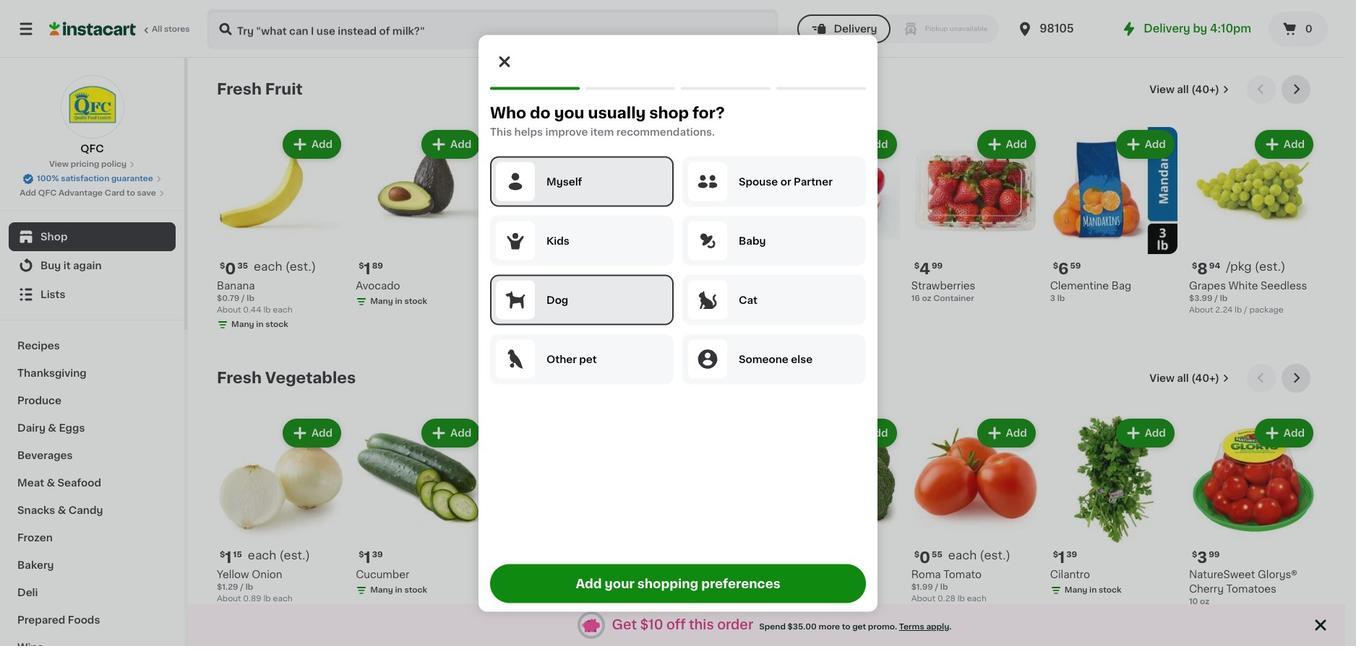 Task type: describe. For each thing, give the bounding box(es) containing it.
delivery for delivery
[[834, 24, 877, 34]]

seafood
[[57, 479, 101, 489]]

fruit
[[265, 82, 303, 97]]

18
[[633, 599, 642, 607]]

.
[[949, 623, 952, 631]]

item carousel region containing fresh fruit
[[217, 75, 1316, 353]]

in down onions
[[534, 599, 541, 607]]

$ 1 89
[[359, 262, 383, 277]]

banana $0.79 / lb about 0.44 lb each
[[217, 281, 292, 315]]

fresh for fresh fruit
[[217, 82, 262, 97]]

lb up 0.64 on the right bottom
[[803, 584, 811, 592]]

1 left 15
[[225, 551, 232, 566]]

$ 0 35
[[220, 262, 248, 277]]

add button for avocado
[[423, 132, 479, 158]]

product group containing 6
[[1050, 127, 1177, 305]]

lb up 0.28
[[940, 584, 948, 592]]

many down organic banana
[[509, 298, 532, 306]]

& for snacks
[[58, 506, 66, 516]]

spouse or partner
[[739, 176, 833, 186]]

99 for 0
[[515, 262, 526, 270]]

tomato
[[943, 570, 982, 581]]

/ inside the banana $0.79 / lb about 0.44 lb each
[[241, 295, 245, 303]]

fresh for fresh vegetables
[[217, 371, 262, 386]]

package
[[1249, 307, 1283, 315]]

bunch
[[500, 584, 526, 592]]

roma tomato $1.99 / lb about 0.28 lb each
[[911, 570, 986, 604]]

product group containing 17
[[633, 416, 761, 639]]

add button for yellow onion
[[284, 421, 340, 447]]

many down avocado
[[370, 298, 393, 306]]

prepared foods link
[[9, 607, 176, 635]]

many down bunch at bottom
[[509, 599, 532, 607]]

$ 1 39 for green onions (scallions)
[[497, 551, 522, 566]]

add your shopping preferences button
[[490, 565, 866, 604]]

get $10 off this order status
[[606, 618, 957, 634]]

buy it again link
[[9, 252, 176, 280]]

$ 1 15
[[220, 551, 242, 566]]

$0.99 per pound element
[[495, 260, 622, 279]]

seedless
[[1261, 281, 1307, 291]]

75
[[789, 262, 799, 270]]

snacks & candy link
[[9, 497, 176, 525]]

view pricing policy link
[[49, 159, 135, 171]]

1 inside green onions (scallions) 1 bunch
[[495, 584, 498, 592]]

to inside get $10 off this order spend $35.00 more to get promo. terms apply .
[[842, 623, 850, 631]]

$0.55 each (estimated) element
[[911, 549, 1039, 568]]

many down cucumber
[[370, 587, 393, 595]]

89
[[372, 262, 383, 270]]

1 up green
[[503, 551, 509, 566]]

apple
[[834, 281, 864, 291]]

view for fresh vegetables
[[1150, 374, 1174, 384]]

0 inside button
[[1305, 24, 1312, 34]]

$ inside $ 1 89
[[359, 262, 364, 270]]

each (est.) for broccoli crown
[[804, 550, 866, 562]]

service type group
[[798, 14, 999, 43]]

white
[[1228, 281, 1258, 291]]

satisfaction
[[61, 175, 109, 183]]

0.28
[[937, 596, 955, 604]]

cilantro
[[1050, 570, 1090, 581]]

(est.) for grapes   white seedless
[[1255, 261, 1285, 273]]

16
[[911, 295, 920, 303]]

cheese
[[633, 585, 673, 595]]

you
[[554, 105, 584, 120]]

pricing
[[71, 160, 99, 168]]

all
[[152, 25, 162, 33]]

$ inside $ 6 59
[[1053, 262, 1058, 270]]

many in stock down bunch at bottom
[[509, 599, 566, 607]]

green onions (scallions) 1 bunch
[[495, 570, 621, 592]]

handmade
[[687, 570, 743, 581]]

$ inside $ 4 99
[[914, 262, 919, 270]]

lb right 2.24
[[1235, 307, 1242, 315]]

beecher's
[[633, 570, 685, 581]]

many in stock down organic banana
[[509, 298, 566, 306]]

$10
[[640, 619, 663, 632]]

about for yellow
[[217, 596, 241, 604]]

organic for organic banana
[[495, 281, 535, 291]]

99 for 4
[[932, 262, 943, 270]]

dairy
[[17, 424, 45, 434]]

$0.79
[[217, 295, 239, 303]]

sponsored badge image
[[633, 627, 677, 635]]

usually
[[588, 105, 646, 120]]

each right 91
[[804, 550, 832, 562]]

do
[[530, 105, 551, 120]]

(est.) for broccoli crown
[[835, 550, 866, 562]]

in up else
[[812, 321, 819, 329]]

more
[[819, 623, 840, 631]]

/ inside roma tomato $1.99 / lb about 0.28 lb each
[[935, 584, 938, 592]]

each up tomato
[[948, 550, 977, 562]]

many in stock down avocado
[[370, 298, 427, 306]]

close image
[[1312, 617, 1329, 635]]

15
[[233, 552, 242, 560]]

thanksgiving
[[17, 369, 87, 379]]

all stores link
[[49, 9, 191, 49]]

(40+) for 1
[[1191, 374, 1219, 384]]

many in stock down 79
[[648, 298, 705, 306]]

naturesweet glorys® cherry tomatoes 10 oz
[[1189, 570, 1297, 607]]

delivery by 4:10pm
[[1144, 23, 1251, 34]]

add button for grapes   white seedless
[[1256, 132, 1312, 158]]

again
[[73, 261, 102, 271]]

many down cilantro
[[1065, 587, 1087, 595]]

0.89
[[243, 596, 261, 604]]

$ 17 99
[[636, 551, 670, 566]]

broccoli crown $2.99 / lb about 0.64 lb each
[[772, 570, 850, 604]]

meat & seafood link
[[9, 470, 176, 497]]

view all (40+) button for 1
[[1144, 364, 1235, 393]]

8
[[1197, 262, 1208, 277]]

99 for 17
[[659, 552, 670, 560]]

add button for broccoli crown
[[839, 421, 895, 447]]

each (est.) for banana
[[254, 261, 316, 273]]

many in stock up else
[[787, 321, 844, 329]]

$ 0 99
[[497, 262, 526, 277]]

each (est.) for yellow onion
[[248, 550, 310, 562]]

39 for green onions (scallions)
[[511, 552, 522, 560]]

add qfc advantage card to save link
[[20, 188, 165, 199]]

1 vertical spatial 3
[[1197, 551, 1207, 566]]

preferences
[[701, 578, 780, 590]]

& for dairy
[[48, 424, 56, 434]]

$ 0 55
[[914, 551, 942, 566]]

each inside roma tomato $1.99 / lb about 0.28 lb each
[[967, 596, 986, 604]]

many in stock inside product group
[[648, 613, 705, 621]]

& for meat
[[47, 479, 55, 489]]

in down cucumber
[[395, 587, 402, 595]]

(scallions)
[[567, 570, 621, 581]]

snacks & candy
[[17, 506, 103, 516]]

shop
[[40, 232, 68, 242]]

glorys®
[[1258, 570, 1297, 581]]

snacks
[[17, 506, 55, 516]]

item carousel region containing fresh vegetables
[[217, 364, 1316, 645]]

$ 1 39 for cilantro
[[1053, 551, 1077, 566]]

yellow onion $1.29 / lb about 0.89 lb each
[[217, 570, 292, 604]]

shop
[[649, 105, 689, 120]]

$ 4 99
[[914, 262, 943, 277]]

each right 35
[[254, 261, 282, 273]]

prepared
[[17, 616, 65, 626]]

0.44
[[243, 307, 261, 315]]

$ 3 99
[[1192, 551, 1220, 566]]

$ up green
[[497, 552, 503, 560]]

bakery
[[17, 561, 54, 571]]

dairy & eggs link
[[9, 415, 176, 442]]

your
[[605, 578, 635, 590]]

vegetables
[[265, 371, 356, 386]]

in left cat
[[673, 298, 680, 306]]

add your shopping preferences
[[576, 578, 780, 590]]

candy
[[69, 506, 103, 516]]

2.24
[[1215, 307, 1233, 315]]

terms
[[899, 623, 924, 631]]

1 vertical spatial view
[[49, 160, 69, 168]]

delivery button
[[798, 14, 890, 43]]

$ inside '$ 17 99'
[[636, 552, 642, 560]]

in down 0.64 on the right bottom
[[812, 610, 819, 618]]

/ left package on the right
[[1244, 307, 1247, 315]]

$ inside $ 0 55
[[914, 552, 919, 560]]

frozen
[[17, 533, 53, 544]]

crown
[[817, 570, 850, 581]]

10
[[1189, 599, 1198, 607]]

$ 8 94
[[1192, 262, 1220, 277]]

many in stock down 0.44
[[231, 321, 288, 329]]

$ inside $ 0 79
[[636, 262, 642, 270]]

pet
[[579, 354, 597, 364]]

add button for banana
[[284, 132, 340, 158]]

organic banana
[[495, 281, 576, 291]]

add button for clementine bag
[[1117, 132, 1173, 158]]

$ up cucumber
[[359, 552, 364, 560]]

all for 6
[[1177, 85, 1189, 95]]

add button for cucumber
[[423, 421, 479, 447]]

$ inside $ 8 94
[[1192, 262, 1197, 270]]

produce
[[17, 396, 61, 406]]



Task type: vqa. For each thing, say whether or not it's contained in the screenshot.
Groceries inside Organic Groceries Butcher Shop In-store prices EBT
no



Task type: locate. For each thing, give the bounding box(es) containing it.
oz inside strawberries 16 oz container
[[922, 295, 931, 303]]

& left the candy
[[58, 506, 66, 516]]

1 vertical spatial (40+)
[[1191, 374, 1219, 384]]

1 vertical spatial item carousel region
[[217, 364, 1316, 645]]

$ 1 91
[[775, 551, 798, 566]]

get
[[852, 623, 866, 631]]

(est.) up onion
[[279, 550, 310, 562]]

2 vertical spatial view
[[1150, 374, 1174, 384]]

view all (40+) button
[[1144, 75, 1235, 104], [1144, 364, 1235, 393]]

/ inside yellow onion $1.29 / lb about 0.89 lb each
[[240, 584, 244, 592]]

banana up $0.79
[[217, 281, 255, 291]]

0 horizontal spatial 39
[[372, 552, 383, 560]]

roma
[[911, 570, 941, 581]]

product group containing 8
[[1189, 127, 1316, 317]]

about for broccoli
[[772, 596, 797, 604]]

fresh left fruit
[[217, 82, 262, 97]]

1 vertical spatial organic
[[495, 281, 535, 291]]

oz inside "naturesweet glorys® cherry tomatoes 10 oz"
[[1200, 599, 1209, 607]]

lb right 0.28
[[957, 596, 965, 604]]

oz right 10
[[1200, 599, 1209, 607]]

to
[[127, 189, 135, 197], [842, 623, 850, 631]]

1 up cilantro
[[1058, 551, 1065, 566]]

about down $1.29
[[217, 596, 241, 604]]

each (est.) up apple at the top
[[804, 261, 867, 273]]

(40+) down 2.24
[[1191, 374, 1219, 384]]

about inside the banana $0.79 / lb about 0.44 lb each
[[217, 307, 241, 315]]

each (est.) up "crown"
[[804, 550, 866, 562]]

to left the get
[[842, 623, 850, 631]]

product group
[[217, 127, 344, 334], [356, 127, 483, 311], [495, 127, 622, 311], [633, 127, 761, 311], [772, 127, 900, 334], [911, 127, 1039, 305], [1050, 127, 1177, 305], [1189, 127, 1316, 317], [217, 416, 344, 623], [356, 416, 483, 600], [633, 416, 761, 639], [772, 416, 900, 623], [911, 416, 1039, 623], [1050, 416, 1177, 600], [1189, 416, 1316, 639]]

0 horizontal spatial $ 1 39
[[359, 551, 383, 566]]

add button for strawberries
[[978, 132, 1034, 158]]

2 vertical spatial &
[[58, 506, 66, 516]]

100% satisfaction guarantee button
[[22, 171, 162, 185]]

$ 1 39 for cucumber
[[359, 551, 383, 566]]

spouse
[[739, 176, 778, 186]]

0 horizontal spatial oz
[[644, 599, 654, 607]]

1 left 89
[[364, 262, 371, 277]]

(est.) inside $8.94 per package (estimated) 'element'
[[1255, 261, 1285, 273]]

(est.) for honeycrisp apple
[[836, 261, 867, 273]]

99 for 3
[[1209, 552, 1220, 560]]

$ left 59
[[1053, 262, 1058, 270]]

(est.) for yellow onion
[[279, 550, 310, 562]]

all for 1
[[1177, 374, 1189, 384]]

other pet
[[546, 354, 597, 364]]

delivery by 4:10pm link
[[1121, 20, 1251, 38]]

1 all from the top
[[1177, 85, 1189, 95]]

1 horizontal spatial banana
[[538, 281, 576, 291]]

lb right 0.44
[[263, 307, 271, 315]]

$ 1 39 up green
[[497, 551, 522, 566]]

(est.) for banana
[[285, 261, 316, 273]]

1 banana from the left
[[217, 281, 255, 291]]

99 inside '$ 3 99'
[[1209, 552, 1220, 560]]

lb right 0.64 on the right bottom
[[819, 596, 826, 604]]

1 vertical spatial qfc
[[38, 189, 57, 197]]

(40+) for 6
[[1191, 85, 1219, 95]]

(est.) up tomato
[[980, 550, 1010, 562]]

oz right the 18 at the left of page
[[644, 599, 654, 607]]

$ inside $ 0 35
[[220, 262, 225, 270]]

(est.) inside "$0.55 each (estimated)" element
[[980, 550, 1010, 562]]

about inside grapes   white seedless $3.99 / lb about 2.24 lb / package
[[1189, 307, 1213, 315]]

$1.15 each (estimated) element
[[217, 549, 344, 568]]

add button for honeycrisp apple
[[839, 132, 895, 158]]

all stores
[[152, 25, 190, 33]]

1 horizontal spatial 3
[[1197, 551, 1207, 566]]

each (est.) for honeycrisp apple
[[804, 261, 867, 273]]

onion
[[252, 570, 282, 581]]

in up sponsored badge image
[[673, 613, 680, 621]]

99
[[515, 262, 526, 270], [932, 262, 943, 270], [659, 552, 670, 560], [1209, 552, 1220, 560]]

cat
[[739, 295, 757, 305]]

$ inside the $ 1 75
[[775, 262, 781, 270]]

$ inside $ 0 99
[[497, 262, 503, 270]]

other
[[546, 354, 577, 364]]

$ left 94
[[1192, 262, 1197, 270]]

banana up dog
[[538, 281, 576, 291]]

each down tomato
[[967, 596, 986, 604]]

0 vertical spatial qfc
[[80, 144, 104, 154]]

3 39 from the left
[[1066, 552, 1077, 560]]

100%
[[37, 175, 59, 183]]

1 left bunch at bottom
[[495, 584, 498, 592]]

/ right $1.99
[[935, 584, 938, 592]]

& inside the snacks & candy link
[[58, 506, 66, 516]]

$0.35 each (estimated) element
[[217, 260, 344, 279]]

/ right $1.29
[[240, 584, 244, 592]]

instacart logo image
[[49, 20, 136, 38]]

$ up 16
[[914, 262, 919, 270]]

0 vertical spatial view all (40+) button
[[1144, 75, 1235, 104]]

99 inside '$ 17 99'
[[659, 552, 670, 560]]

many in stock down 0.64 on the right bottom
[[787, 610, 844, 618]]

0 vertical spatial view
[[1150, 85, 1174, 95]]

buy it again
[[40, 261, 102, 271]]

None search field
[[207, 9, 779, 49]]

$ up naturesweet
[[1192, 552, 1197, 560]]

$ left 75
[[775, 262, 781, 270]]

$ inside $ 1 91
[[775, 552, 781, 560]]

/pkg
[[1226, 261, 1252, 273]]

$1.29
[[217, 584, 238, 592]]

(est.) inside $1.75 each (estimated) element
[[836, 261, 867, 273]]

1 vertical spatial to
[[842, 623, 850, 631]]

2 39 from the left
[[511, 552, 522, 560]]

card
[[105, 189, 125, 197]]

each inside yellow onion $1.29 / lb about 0.89 lb each
[[273, 596, 292, 604]]

each (est.) for roma tomato
[[948, 550, 1010, 562]]

79
[[654, 262, 664, 270]]

main content containing fresh fruit
[[188, 58, 1345, 647]]

helps
[[514, 126, 543, 137]]

cucumber
[[356, 570, 409, 581]]

$ inside '$ 3 99'
[[1192, 552, 1197, 560]]

1 39 from the left
[[372, 552, 383, 560]]

39 for cilantro
[[1066, 552, 1077, 560]]

main content
[[188, 58, 1345, 647]]

add
[[311, 140, 333, 150], [450, 140, 471, 150], [867, 140, 888, 150], [1006, 140, 1027, 150], [1145, 140, 1166, 150], [1284, 140, 1305, 150], [20, 189, 36, 197], [311, 429, 333, 439], [450, 429, 471, 439], [867, 429, 888, 439], [1006, 429, 1027, 439], [1145, 429, 1166, 439], [1284, 429, 1305, 439], [576, 578, 602, 590]]

1 horizontal spatial 39
[[511, 552, 522, 560]]

many in stock
[[370, 298, 427, 306], [509, 298, 566, 306], [648, 298, 705, 306], [231, 321, 288, 329], [787, 321, 844, 329], [370, 587, 427, 595], [1065, 587, 1122, 595], [509, 599, 566, 607], [787, 610, 844, 618], [648, 613, 705, 621]]

organic down $ 0 99
[[495, 281, 535, 291]]

add button
[[284, 132, 340, 158], [423, 132, 479, 158], [839, 132, 895, 158], [978, 132, 1034, 158], [1117, 132, 1173, 158], [1256, 132, 1312, 158], [284, 421, 340, 447], [423, 421, 479, 447], [839, 421, 895, 447], [978, 421, 1034, 447], [1117, 421, 1173, 447], [1256, 421, 1312, 447]]

about down $0.79
[[217, 307, 241, 315]]

each inside the broccoli crown $2.99 / lb about 0.64 lb each
[[828, 596, 848, 604]]

3 $ 1 39 from the left
[[1053, 551, 1077, 566]]

2 all from the top
[[1177, 374, 1189, 384]]

clementine
[[1050, 281, 1109, 291]]

$ left 91
[[775, 552, 781, 560]]

beverages link
[[9, 442, 176, 470]]

add button for roma tomato
[[978, 421, 1034, 447]]

0 vertical spatial item carousel region
[[217, 75, 1316, 353]]

grapes   white seedless $3.99 / lb about 2.24 lb / package
[[1189, 281, 1307, 315]]

to down guarantee on the top
[[127, 189, 135, 197]]

$8.94 per package (estimated) element
[[1189, 260, 1316, 279]]

many in stock down cucumber
[[370, 587, 427, 595]]

$ inside $ 1 15
[[220, 552, 225, 560]]

many down 0.44
[[231, 321, 254, 329]]

many up sponsored badge image
[[648, 613, 671, 621]]

lb up 0.89
[[246, 584, 253, 592]]

0 for organic banana
[[503, 262, 514, 277]]

0 button
[[1269, 12, 1328, 46]]

1 up cucumber
[[364, 551, 371, 566]]

for?
[[692, 105, 725, 120]]

who do you usually shop for? this helps improve item recommendations.
[[490, 105, 725, 137]]

each inside the banana $0.79 / lb about 0.44 lb each
[[273, 307, 292, 315]]

1 horizontal spatial qfc
[[80, 144, 104, 154]]

(40+) down by
[[1191, 85, 1219, 95]]

deli link
[[9, 580, 176, 607]]

view all (40+) button for 6
[[1144, 75, 1235, 104]]

each up honeycrisp apple
[[804, 261, 833, 273]]

each (est.) up onion
[[248, 550, 310, 562]]

frozen link
[[9, 525, 176, 552]]

product group containing 4
[[911, 127, 1039, 305]]

lb up 2.24
[[1220, 295, 1228, 303]]

qfc up view pricing policy link
[[80, 144, 104, 154]]

recipes
[[17, 341, 60, 351]]

view all (40+) for 6
[[1150, 85, 1219, 95]]

(est.) inside $1.91 each (estimated) element
[[835, 550, 866, 562]]

3 down clementine
[[1050, 295, 1055, 303]]

$1.91 each (estimated) element
[[772, 549, 900, 568]]

each
[[254, 261, 282, 273], [804, 261, 833, 273], [273, 307, 292, 315], [248, 550, 276, 562], [804, 550, 832, 562], [948, 550, 977, 562], [273, 596, 292, 604], [828, 596, 848, 604], [967, 596, 986, 604]]

recipes link
[[9, 332, 176, 360]]

1 vertical spatial all
[[1177, 374, 1189, 384]]

delivery for delivery by 4:10pm
[[1144, 23, 1190, 34]]

0 horizontal spatial delivery
[[834, 24, 877, 34]]

organic up $ 0 99
[[496, 246, 529, 254]]

0 vertical spatial fresh
[[217, 82, 262, 97]]

this
[[490, 126, 512, 137]]

(est.) inside $1.15 each (estimated) element
[[279, 550, 310, 562]]

banana inside the banana $0.79 / lb about 0.44 lb each
[[217, 281, 255, 291]]

1 horizontal spatial $ 1 39
[[497, 551, 522, 566]]

1 $ 1 39 from the left
[[359, 551, 383, 566]]

1 vertical spatial view all (40+)
[[1150, 374, 1219, 384]]

lb down clementine
[[1057, 295, 1065, 303]]

dairy & eggs
[[17, 424, 85, 434]]

$3.99
[[1189, 295, 1213, 303]]

(est.) up seedless
[[1255, 261, 1285, 273]]

about inside the broccoli crown $2.99 / lb about 0.64 lb each
[[772, 596, 797, 604]]

$1.75 each (estimated) element
[[772, 260, 900, 279]]

stores
[[164, 25, 190, 33]]

many up $35.00
[[787, 610, 810, 618]]

2 banana from the left
[[538, 281, 576, 291]]

1 vertical spatial &
[[47, 479, 55, 489]]

organic for organic
[[496, 246, 529, 254]]

/ up 0.44
[[241, 295, 245, 303]]

many in stock down cilantro
[[1065, 587, 1122, 595]]

39 for cucumber
[[372, 552, 383, 560]]

lb inside clementine bag 3 lb
[[1057, 295, 1065, 303]]

each down onion
[[273, 596, 292, 604]]

0 horizontal spatial 3
[[1050, 295, 1055, 303]]

foods
[[68, 616, 100, 626]]

39 up cucumber
[[372, 552, 383, 560]]

0 horizontal spatial qfc
[[38, 189, 57, 197]]

$ left 15
[[220, 552, 225, 560]]

each (est.) inside $1.15 each (estimated) element
[[248, 550, 310, 562]]

recommendations.
[[616, 126, 715, 137]]

2 (40+) from the top
[[1191, 374, 1219, 384]]

0 vertical spatial &
[[48, 424, 56, 434]]

apply
[[926, 623, 949, 631]]

1 left 91
[[781, 551, 787, 566]]

bag
[[1111, 281, 1131, 291]]

1 fresh from the top
[[217, 82, 262, 97]]

$ 1 75
[[775, 262, 799, 277]]

2 horizontal spatial 39
[[1066, 552, 1077, 560]]

99 right 4
[[932, 262, 943, 270]]

1 vertical spatial fresh
[[217, 371, 262, 386]]

1 vertical spatial view all (40+) button
[[1144, 364, 1235, 393]]

1 view all (40+) from the top
[[1150, 85, 1219, 95]]

qfc logo image
[[60, 75, 124, 139]]

0 vertical spatial (40+)
[[1191, 85, 1219, 95]]

about inside yellow onion $1.29 / lb about 0.89 lb each
[[217, 596, 241, 604]]

2 $ 1 39 from the left
[[497, 551, 522, 566]]

oz inside beecher's handmade cheese street corn 18 oz
[[644, 599, 654, 607]]

each down "crown"
[[828, 596, 848, 604]]

item
[[590, 126, 614, 137]]

/ inside the broccoli crown $2.99 / lb about 0.64 lb each
[[798, 584, 801, 592]]

& inside dairy & eggs link
[[48, 424, 56, 434]]

view all (40+)
[[1150, 85, 1219, 95], [1150, 374, 1219, 384]]

(est.) for roma tomato
[[980, 550, 1010, 562]]

0 vertical spatial to
[[127, 189, 135, 197]]

onions
[[528, 570, 565, 581]]

item carousel region
[[217, 75, 1316, 353], [217, 364, 1316, 645]]

0 vertical spatial organic
[[496, 246, 529, 254]]

2 horizontal spatial $ 1 39
[[1053, 551, 1077, 566]]

spend
[[759, 623, 786, 631]]

each right 0.44
[[273, 307, 292, 315]]

2 view all (40+) button from the top
[[1144, 364, 1235, 393]]

each (est.) inside the $0.35 each (estimated) element
[[254, 261, 316, 273]]

corn
[[709, 585, 734, 595]]

about inside roma tomato $1.99 / lb about 0.28 lb each
[[911, 596, 935, 604]]

add your shopping preferences element
[[479, 35, 877, 612]]

about down $3.99
[[1189, 307, 1213, 315]]

(est.) up apple at the top
[[836, 261, 867, 273]]

beecher's handmade cheese street corn 18 oz
[[633, 570, 743, 607]]

yellow
[[217, 570, 249, 581]]

someone else
[[739, 354, 813, 364]]

in down cilantro
[[1089, 587, 1097, 595]]

policy
[[101, 160, 127, 168]]

99 up naturesweet
[[1209, 552, 1220, 560]]

(40+)
[[1191, 85, 1219, 95], [1191, 374, 1219, 384]]

in inside product group
[[673, 613, 680, 621]]

view all (40+) for 1
[[1150, 374, 1219, 384]]

1 horizontal spatial delivery
[[1144, 23, 1190, 34]]

product group containing 3
[[1189, 416, 1316, 639]]

$2.99
[[772, 584, 796, 592]]

$ up cilantro
[[1053, 552, 1058, 560]]

stock
[[404, 298, 427, 306], [543, 298, 566, 306], [682, 298, 705, 306], [265, 321, 288, 329], [821, 321, 844, 329], [404, 587, 427, 595], [1099, 587, 1122, 595], [543, 599, 566, 607], [821, 610, 844, 618], [682, 613, 705, 621]]

99 inside $ 0 99
[[515, 262, 526, 270]]

each (est.) inside $1.75 each (estimated) element
[[804, 261, 867, 273]]

$ left 35
[[220, 262, 225, 270]]

$ left 79
[[636, 262, 642, 270]]

0 horizontal spatial to
[[127, 189, 135, 197]]

$ 1 39 up cucumber
[[359, 551, 383, 566]]

thanksgiving link
[[9, 360, 176, 387]]

0 vertical spatial all
[[1177, 85, 1189, 95]]

strawberries 16 oz container
[[911, 281, 975, 303]]

(est.) inside the $0.35 each (estimated) element
[[285, 261, 316, 273]]

2 horizontal spatial oz
[[1200, 599, 1209, 607]]

each up onion
[[248, 550, 276, 562]]

lb up 0.44
[[247, 295, 254, 303]]

0 vertical spatial 3
[[1050, 295, 1055, 303]]

$ left /lb
[[497, 262, 503, 270]]

99 right 17 at the bottom left of the page
[[659, 552, 670, 560]]

each (est.) inside "$0.55 each (estimated)" element
[[948, 550, 1010, 562]]

many in stock up sponsored badge image
[[648, 613, 705, 621]]

0 horizontal spatial banana
[[217, 281, 255, 291]]

add button for cilantro
[[1117, 421, 1173, 447]]

lb right 0.89
[[263, 596, 271, 604]]

in down avocado
[[395, 298, 402, 306]]

2 view all (40+) from the top
[[1150, 374, 1219, 384]]

deli
[[17, 588, 38, 598]]

0 vertical spatial view all (40+)
[[1150, 85, 1219, 95]]

99 left /lb
[[515, 262, 526, 270]]

guarantee
[[111, 175, 153, 183]]

in down organic banana
[[534, 298, 541, 306]]

2 fresh from the top
[[217, 371, 262, 386]]

99 inside $ 4 99
[[932, 262, 943, 270]]

clementine bag 3 lb
[[1050, 281, 1131, 303]]

view for fresh fruit
[[1150, 85, 1174, 95]]

0 for banana
[[225, 262, 236, 277]]

$ left 89
[[359, 262, 364, 270]]

by
[[1193, 23, 1207, 34]]

1 horizontal spatial oz
[[922, 295, 931, 303]]

about for roma
[[911, 596, 935, 604]]

eggs
[[59, 424, 85, 434]]

55
[[932, 552, 942, 560]]

$ 0 79
[[636, 262, 664, 277]]

/ up 2.24
[[1215, 295, 1218, 303]]

save
[[137, 189, 156, 197]]

delivery inside button
[[834, 24, 877, 34]]

many down $ 0 79
[[648, 298, 671, 306]]

meat & seafood
[[17, 479, 101, 489]]

1 item carousel region from the top
[[217, 75, 1316, 353]]

prepared foods
[[17, 616, 100, 626]]

2 item carousel region from the top
[[217, 364, 1316, 645]]

avocado
[[356, 281, 400, 291]]

in down 0.44
[[256, 321, 264, 329]]

91
[[789, 552, 798, 560]]

1 (40+) from the top
[[1191, 85, 1219, 95]]

(est.) up "crown"
[[835, 550, 866, 562]]

& inside meat & seafood link
[[47, 479, 55, 489]]

many up else
[[787, 321, 810, 329]]

0 for roma tomato
[[919, 551, 930, 566]]

1 left 75
[[781, 262, 787, 277]]

each (est.) inside $1.91 each (estimated) element
[[804, 550, 866, 562]]

qfc link
[[60, 75, 124, 156]]

shopping
[[637, 578, 698, 590]]

else
[[791, 354, 813, 364]]

(est.) up the banana $0.79 / lb about 0.44 lb each
[[285, 261, 316, 273]]

39 up cilantro
[[1066, 552, 1077, 560]]

1 view all (40+) button from the top
[[1144, 75, 1235, 104]]

1 horizontal spatial to
[[842, 623, 850, 631]]

1
[[364, 262, 371, 277], [781, 262, 787, 277], [225, 551, 232, 566], [364, 551, 371, 566], [503, 551, 509, 566], [781, 551, 787, 566], [1058, 551, 1065, 566], [495, 584, 498, 592]]

3 inside clementine bag 3 lb
[[1050, 295, 1055, 303]]



